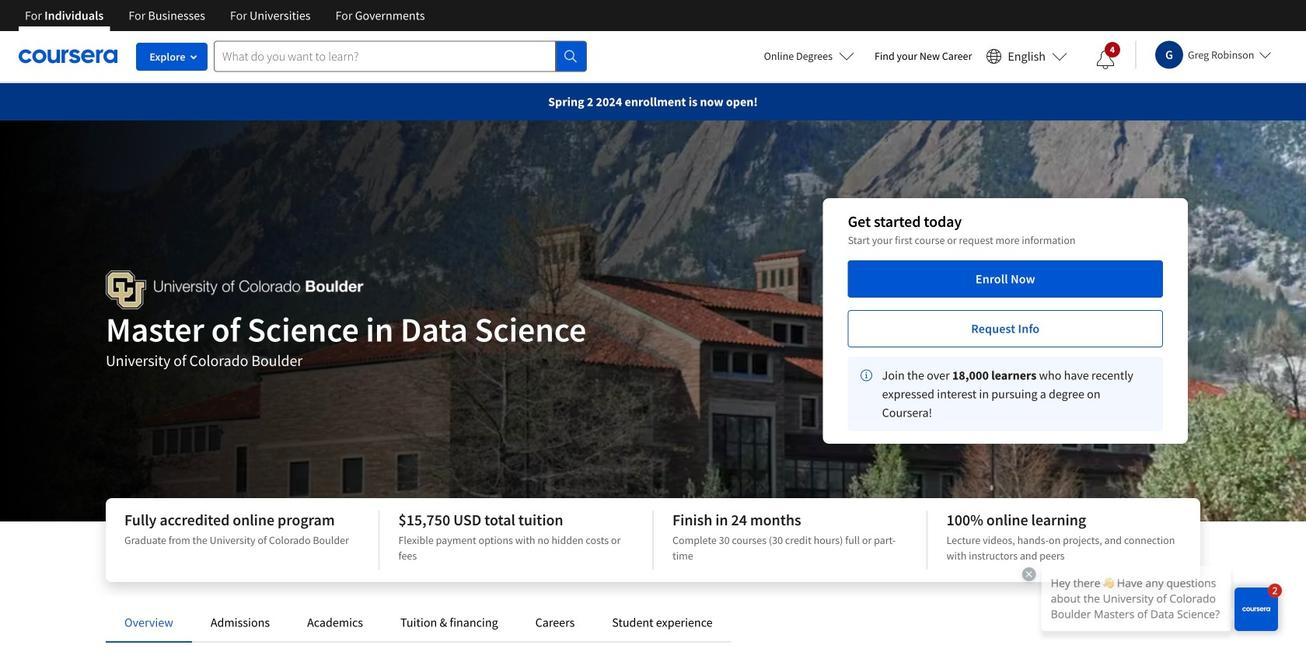 Task type: locate. For each thing, give the bounding box(es) containing it.
None search field
[[214, 41, 587, 72]]

coursera image
[[19, 44, 117, 69]]



Task type: vqa. For each thing, say whether or not it's contained in the screenshot.
University of Colorado Boulder logo
yes



Task type: describe. For each thing, give the bounding box(es) containing it.
banner navigation
[[12, 0, 438, 31]]

What do you want to learn? text field
[[214, 41, 556, 72]]

university of colorado boulder logo image
[[106, 271, 364, 310]]



